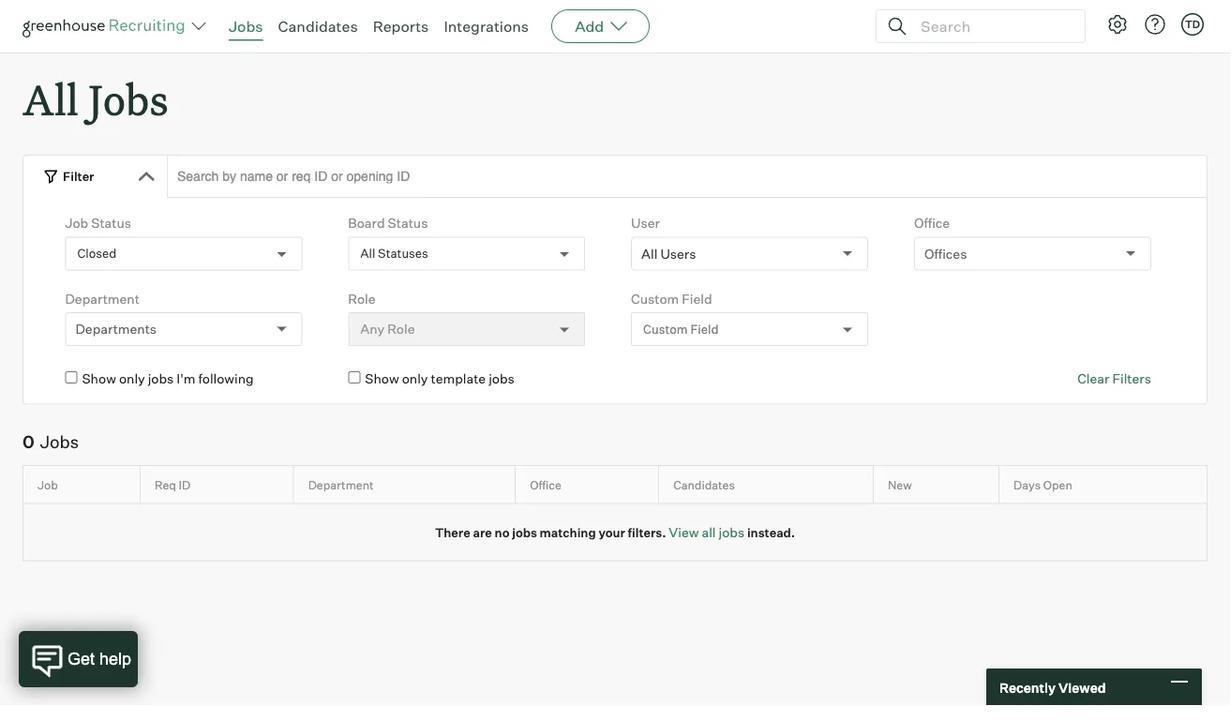 Task type: describe. For each thing, give the bounding box(es) containing it.
i'm
[[177, 371, 195, 387]]

all for all jobs
[[23, 71, 79, 127]]

2 horizontal spatial jobs
[[229, 17, 263, 36]]

1 vertical spatial custom
[[644, 322, 688, 337]]

clear
[[1078, 371, 1110, 387]]

jobs for all jobs
[[88, 71, 168, 127]]

status for board status
[[388, 215, 428, 231]]

0 vertical spatial custom field
[[631, 290, 712, 307]]

template
[[431, 371, 486, 387]]

jobs right all
[[719, 524, 745, 540]]

0 jobs
[[23, 432, 79, 453]]

all for all statuses
[[360, 246, 375, 261]]

filters.
[[628, 525, 666, 540]]

status for job status
[[91, 215, 131, 231]]

filter
[[63, 169, 94, 184]]

show for show only jobs i'm following
[[82, 371, 116, 387]]

instead.
[[747, 525, 795, 540]]

1 vertical spatial candidates
[[674, 478, 735, 492]]

departments
[[75, 321, 157, 337]]

Search by name or req ID or opening ID text field
[[167, 155, 1208, 198]]

0 vertical spatial office
[[914, 215, 950, 231]]

integrations
[[444, 17, 529, 36]]

td button
[[1182, 13, 1204, 36]]

job for job
[[38, 478, 58, 492]]

no
[[495, 525, 510, 540]]

jobs link
[[229, 17, 263, 36]]

clear filters
[[1078, 371, 1152, 387]]

users
[[661, 245, 696, 262]]

there
[[435, 525, 471, 540]]

greenhouse recruiting image
[[23, 15, 191, 38]]

statuses
[[378, 246, 428, 261]]

open
[[1044, 478, 1073, 492]]

show for show only template jobs
[[365, 371, 399, 387]]

add
[[575, 17, 604, 36]]

all statuses
[[360, 246, 428, 261]]

id
[[179, 478, 191, 492]]

1 vertical spatial field
[[691, 322, 719, 337]]

td
[[1185, 18, 1201, 30]]

0 vertical spatial department
[[65, 290, 140, 307]]

matching
[[540, 525, 596, 540]]

your
[[599, 525, 625, 540]]

all
[[702, 524, 716, 540]]

only for jobs
[[119, 371, 145, 387]]

Search text field
[[916, 13, 1068, 40]]

0 horizontal spatial candidates
[[278, 17, 358, 36]]

board
[[348, 215, 385, 231]]

Show only jobs I'm following checkbox
[[65, 372, 77, 384]]

days open
[[1014, 478, 1073, 492]]

all jobs
[[23, 71, 168, 127]]

all users
[[642, 245, 696, 262]]



Task type: locate. For each thing, give the bounding box(es) containing it.
status up statuses at the left top
[[388, 215, 428, 231]]

status up closed
[[91, 215, 131, 231]]

candidates up view all jobs link
[[674, 478, 735, 492]]

0 vertical spatial custom
[[631, 290, 679, 307]]

candidates link
[[278, 17, 358, 36]]

office up offices
[[914, 215, 950, 231]]

custom
[[631, 290, 679, 307], [644, 322, 688, 337]]

integrations link
[[444, 17, 529, 36]]

candidates
[[278, 17, 358, 36], [674, 478, 735, 492]]

1 horizontal spatial only
[[402, 371, 428, 387]]

jobs
[[148, 371, 174, 387], [489, 371, 515, 387], [719, 524, 745, 540], [512, 525, 537, 540]]

1 horizontal spatial department
[[308, 478, 374, 492]]

jobs inside the there are no jobs matching your filters. view all jobs instead.
[[512, 525, 537, 540]]

2 horizontal spatial all
[[642, 245, 658, 262]]

show only jobs i'm following
[[82, 371, 254, 387]]

req id
[[155, 478, 191, 492]]

all left users
[[642, 245, 658, 262]]

1 horizontal spatial jobs
[[88, 71, 168, 127]]

jobs left i'm
[[148, 371, 174, 387]]

jobs left 'candidates' link
[[229, 17, 263, 36]]

jobs right no
[[512, 525, 537, 540]]

1 horizontal spatial all
[[360, 246, 375, 261]]

2 only from the left
[[402, 371, 428, 387]]

new
[[888, 478, 912, 492]]

add button
[[552, 9, 650, 43]]

office
[[914, 215, 950, 231], [530, 478, 562, 492]]

job down '0 jobs'
[[38, 478, 58, 492]]

1 status from the left
[[91, 215, 131, 231]]

configure image
[[1107, 13, 1129, 36]]

there are no jobs matching your filters. view all jobs instead.
[[435, 524, 795, 540]]

show right show only template jobs checkbox
[[365, 371, 399, 387]]

candidates right jobs link at top
[[278, 17, 358, 36]]

jobs
[[229, 17, 263, 36], [88, 71, 168, 127], [40, 432, 79, 453]]

jobs right "template"
[[489, 371, 515, 387]]

1 horizontal spatial job
[[65, 215, 88, 231]]

view
[[669, 524, 699, 540]]

0 vertical spatial field
[[682, 290, 712, 307]]

view all jobs link
[[669, 524, 745, 540]]

0 horizontal spatial job
[[38, 478, 58, 492]]

reports link
[[373, 17, 429, 36]]

all
[[23, 71, 79, 127], [642, 245, 658, 262], [360, 246, 375, 261]]

custom field down users
[[644, 322, 719, 337]]

show
[[82, 371, 116, 387], [365, 371, 399, 387]]

offices
[[925, 245, 967, 262]]

0 horizontal spatial status
[[91, 215, 131, 231]]

viewed
[[1059, 679, 1106, 696]]

all for all users
[[642, 245, 658, 262]]

2 status from the left
[[388, 215, 428, 231]]

closed
[[77, 246, 117, 261]]

1 horizontal spatial status
[[388, 215, 428, 231]]

0
[[23, 432, 34, 453]]

0 vertical spatial candidates
[[278, 17, 358, 36]]

field
[[682, 290, 712, 307], [691, 322, 719, 337]]

1 show from the left
[[82, 371, 116, 387]]

following
[[198, 371, 254, 387]]

1 vertical spatial job
[[38, 478, 58, 492]]

0 horizontal spatial office
[[530, 478, 562, 492]]

only
[[119, 371, 145, 387], [402, 371, 428, 387]]

clear filters link
[[1078, 370, 1152, 388]]

0 horizontal spatial all
[[23, 71, 79, 127]]

job
[[65, 215, 88, 231], [38, 478, 58, 492]]

recently viewed
[[1000, 679, 1106, 696]]

recently
[[1000, 679, 1056, 696]]

custom field down all users on the top of page
[[631, 290, 712, 307]]

1 horizontal spatial office
[[914, 215, 950, 231]]

board status
[[348, 215, 428, 231]]

filters
[[1113, 371, 1152, 387]]

only down departments at the top
[[119, 371, 145, 387]]

role
[[348, 290, 376, 307]]

1 vertical spatial jobs
[[88, 71, 168, 127]]

0 horizontal spatial show
[[82, 371, 116, 387]]

1 vertical spatial department
[[308, 478, 374, 492]]

1 horizontal spatial show
[[365, 371, 399, 387]]

only for template
[[402, 371, 428, 387]]

department
[[65, 290, 140, 307], [308, 478, 374, 492]]

2 show from the left
[[365, 371, 399, 387]]

jobs down greenhouse recruiting image
[[88, 71, 168, 127]]

job up closed
[[65, 215, 88, 231]]

job status
[[65, 215, 131, 231]]

all up filter
[[23, 71, 79, 127]]

only left "template"
[[402, 371, 428, 387]]

user
[[631, 215, 660, 231]]

2 vertical spatial jobs
[[40, 432, 79, 453]]

show only template jobs
[[365, 371, 515, 387]]

req
[[155, 478, 176, 492]]

1 vertical spatial custom field
[[644, 322, 719, 337]]

0 horizontal spatial department
[[65, 290, 140, 307]]

jobs for 0 jobs
[[40, 432, 79, 453]]

1 only from the left
[[119, 371, 145, 387]]

1 horizontal spatial candidates
[[674, 478, 735, 492]]

reports
[[373, 17, 429, 36]]

office up matching
[[530, 478, 562, 492]]

0 vertical spatial jobs
[[229, 17, 263, 36]]

show right the show only jobs i'm following "option"
[[82, 371, 116, 387]]

0 horizontal spatial only
[[119, 371, 145, 387]]

all users option
[[642, 245, 696, 262]]

custom field
[[631, 290, 712, 307], [644, 322, 719, 337]]

are
[[473, 525, 492, 540]]

all down board
[[360, 246, 375, 261]]

status
[[91, 215, 131, 231], [388, 215, 428, 231]]

td button
[[1178, 9, 1208, 39]]

1 vertical spatial office
[[530, 478, 562, 492]]

Show only template jobs checkbox
[[348, 372, 360, 384]]

0 horizontal spatial jobs
[[40, 432, 79, 453]]

0 vertical spatial job
[[65, 215, 88, 231]]

job for job status
[[65, 215, 88, 231]]

jobs right 0 on the bottom of page
[[40, 432, 79, 453]]

days
[[1014, 478, 1041, 492]]



Task type: vqa. For each thing, say whether or not it's contained in the screenshot.
Greenhouse Recruiting image on the top
yes



